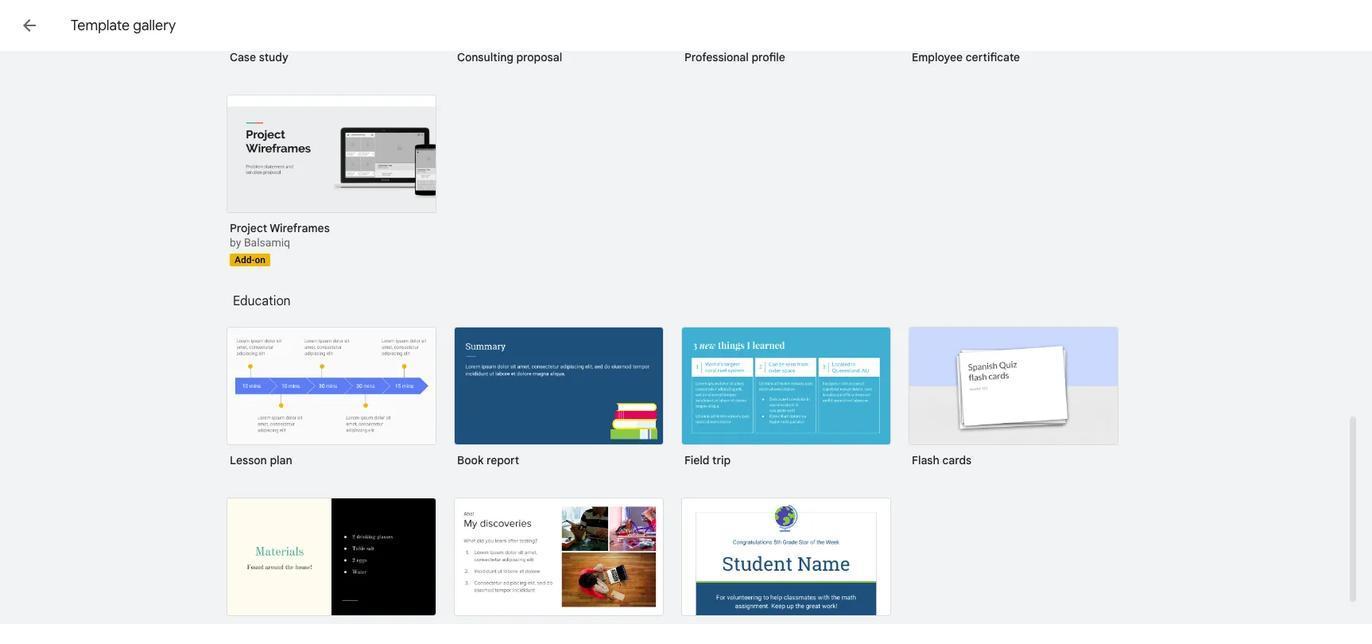 Task type: describe. For each thing, give the bounding box(es) containing it.
project wireframes by balsamiq add-on
[[230, 221, 330, 266]]

on
[[255, 254, 266, 266]]

list box containing case study
[[227, 0, 1141, 285]]

trip
[[712, 453, 731, 468]]

proposal
[[516, 50, 562, 64]]

slides link
[[51, 10, 133, 45]]

flash cards option
[[909, 327, 1119, 479]]

flash cards
[[912, 453, 972, 468]]

study
[[259, 50, 288, 64]]

case study
[[230, 50, 288, 64]]

template gallery
[[71, 17, 176, 34]]

professional
[[685, 50, 749, 64]]

wireframes
[[270, 221, 330, 235]]

lesson plan
[[230, 453, 292, 468]]

book
[[457, 453, 484, 468]]

report
[[487, 453, 519, 468]]

2 option from the left
[[454, 498, 664, 624]]

project
[[230, 221, 267, 235]]

consulting proposal
[[457, 50, 562, 64]]

book report
[[457, 453, 519, 468]]

consulting
[[457, 50, 514, 64]]

balsamiq link
[[244, 236, 290, 249]]



Task type: vqa. For each thing, say whether or not it's contained in the screenshot.
left option
yes



Task type: locate. For each thing, give the bounding box(es) containing it.
field trip option
[[681, 327, 891, 479]]

choose template dialog dialog
[[0, 0, 1372, 624]]

gallery
[[133, 17, 176, 34]]

education
[[233, 293, 291, 309]]

profile
[[752, 50, 785, 64]]

slides
[[89, 15, 133, 36]]

education list box
[[227, 327, 1141, 624]]

1 horizontal spatial option
[[454, 498, 664, 624]]

case
[[230, 50, 256, 64]]

3 option from the left
[[681, 498, 891, 624]]

cards
[[943, 453, 972, 468]]

by
[[230, 236, 241, 249]]

1 option from the left
[[227, 498, 437, 624]]

add-
[[235, 254, 255, 266]]

employee certificate
[[912, 50, 1020, 64]]

2 horizontal spatial option
[[681, 498, 891, 624]]

field trip
[[685, 453, 731, 468]]

lesson plan option
[[227, 327, 437, 479]]

project wireframes option
[[227, 95, 437, 266]]

list box
[[227, 0, 1141, 285]]

lesson
[[230, 453, 267, 468]]

certificate
[[966, 50, 1020, 64]]

employee
[[912, 50, 963, 64]]

professional profile
[[685, 50, 785, 64]]

template
[[71, 17, 130, 34]]

book report option
[[454, 327, 664, 479]]

plan
[[270, 453, 292, 468]]

0 horizontal spatial option
[[227, 498, 437, 624]]

balsamiq
[[244, 236, 290, 249]]

field
[[685, 453, 710, 468]]

option
[[227, 498, 437, 624], [454, 498, 664, 624], [681, 498, 891, 624]]

flash
[[912, 453, 940, 468]]



